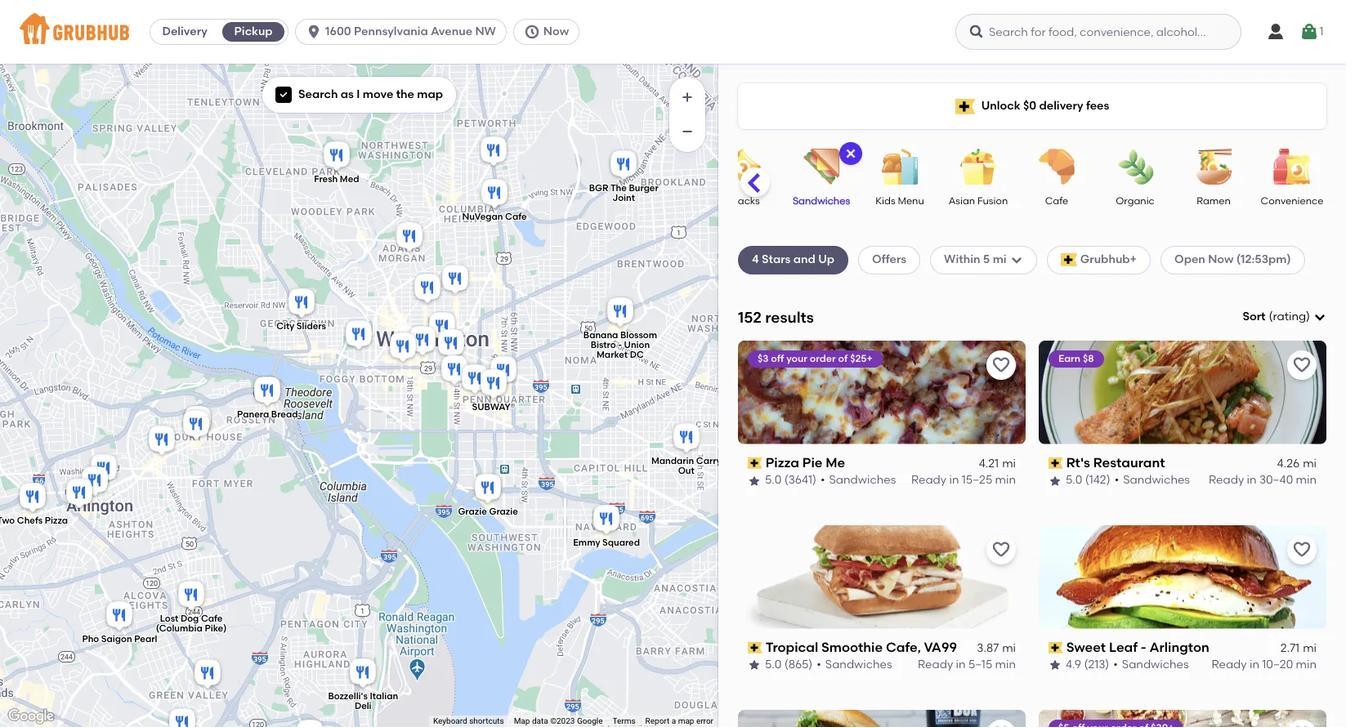 Task type: locate. For each thing, give the bounding box(es) containing it.
pie
[[803, 455, 823, 471]]

1 vertical spatial save this restaurant image
[[992, 725, 1011, 728]]

- right leaf
[[1141, 640, 1147, 655]]

bozzelli's image
[[435, 327, 467, 363]]

(
[[1269, 310, 1273, 324]]

mi right 4.21
[[1003, 457, 1016, 471]]

grazie
[[458, 507, 487, 518], [489, 507, 518, 518]]

plus icon image
[[679, 89, 696, 105]]

ready for pizza pie me
[[912, 474, 947, 488]]

4.26
[[1278, 457, 1300, 471]]

poppyseed rye image
[[78, 464, 111, 500]]

ready down va99
[[918, 658, 954, 672]]

map right the
[[417, 87, 443, 101]]

of
[[838, 353, 848, 364]]

grazie grazie two chefs pizza
[[0, 507, 518, 526]]

1 vertical spatial grazie grazie image
[[471, 472, 504, 508]]

tropical smoothie cafe, va99 image
[[87, 452, 120, 488]]

grubhub plus flag logo image left "unlock" in the right of the page
[[956, 99, 975, 114]]

rt's restaurant image
[[293, 718, 326, 728]]

lost dog cafe (columbia pike) image
[[175, 579, 207, 615]]

convenience
[[1261, 195, 1324, 207]]

mi right 2.71
[[1303, 642, 1317, 656]]

0 horizontal spatial grazie
[[458, 507, 487, 518]]

fresh med bgr the burger joint
[[314, 175, 658, 203]]

1 button
[[1300, 17, 1324, 47]]

0 vertical spatial pizza
[[766, 455, 800, 471]]

min down 4.26 mi
[[1296, 474, 1317, 488]]

• right (213)
[[1114, 658, 1118, 672]]

svg image for search as i move the map
[[279, 90, 289, 100]]

in for rt's restaurant
[[1247, 474, 1257, 488]]

bread
[[271, 409, 298, 420]]

pizza right chefs
[[44, 516, 68, 526]]

star icon image
[[748, 475, 761, 488], [1049, 475, 1062, 488], [748, 659, 761, 672], [1049, 659, 1062, 672]]

pho saigon pearl image
[[103, 599, 135, 635]]

emmy
[[573, 538, 600, 549]]

svg image inside now button
[[524, 24, 540, 40]]

hipcityveg chinatown image
[[487, 354, 520, 390]]

pennsylvania
[[354, 25, 428, 38]]

restaurant
[[1094, 455, 1166, 471]]

report a map error
[[646, 717, 714, 726]]

pickup button
[[219, 19, 288, 45]]

save this restaurant button down )
[[1288, 351, 1317, 380]]

cafe down cafe image
[[1046, 195, 1069, 207]]

city
[[276, 322, 294, 332]]

le pain quotidien (clarendon blvd) image
[[145, 424, 178, 460]]

sandwiches down tropical smoothie cafe, va99
[[826, 658, 893, 672]]

save this restaurant button down 10–20
[[1288, 720, 1317, 728]]

ready left 10–20
[[1212, 658, 1247, 672]]

open
[[1175, 253, 1206, 267]]

min for rt's restaurant
[[1296, 474, 1317, 488]]

• sandwiches for leaf
[[1114, 658, 1189, 672]]

cafe,
[[886, 640, 921, 655]]

keyboard shortcuts button
[[433, 716, 504, 728]]

• down pie at the bottom
[[821, 474, 825, 488]]

sandwiches for me
[[830, 474, 896, 488]]

4.9 (213)
[[1066, 658, 1110, 672]]

sandwiches image
[[793, 149, 850, 185]]

(columbia
[[156, 623, 202, 634]]

pearl
[[134, 635, 157, 645]]

5
[[984, 253, 990, 267]]

save this restaurant image down 15–25
[[992, 540, 1011, 560]]

now right open
[[1209, 253, 1234, 267]]

bistro
[[590, 340, 616, 350]]

0 vertical spatial -
[[618, 340, 622, 350]]

snacks image
[[715, 149, 772, 185]]

0 horizontal spatial cafe
[[201, 614, 222, 624]]

chicken + whiskey logan circle image
[[439, 262, 471, 298]]

5.0 down rt's at the right of the page
[[1066, 474, 1083, 488]]

save this restaurant image
[[1293, 355, 1312, 375], [992, 540, 1011, 560], [1293, 540, 1312, 560], [1293, 725, 1312, 728]]

map region
[[0, 20, 855, 728]]

2 grazie from the left
[[489, 507, 518, 518]]

save this restaurant image left earn
[[992, 355, 1011, 375]]

in left 15–25
[[950, 474, 959, 488]]

•
[[821, 474, 825, 488], [1115, 474, 1119, 488], [817, 658, 822, 672], [1114, 658, 1118, 672]]

1 horizontal spatial grubhub plus flag logo image
[[1061, 254, 1077, 267]]

rise bakery image
[[393, 220, 426, 256]]

min down 4.21 mi
[[996, 474, 1016, 488]]

grubhub plus flag logo image
[[956, 99, 975, 114], [1061, 254, 1077, 267]]

fresh
[[314, 175, 337, 185]]

sandwiches down the sweet leaf - arlington
[[1122, 658, 1189, 672]]

now
[[544, 25, 569, 38], [1209, 253, 1234, 267]]

• sandwiches down restaurant
[[1115, 474, 1190, 488]]

1 vertical spatial -
[[1141, 640, 1147, 655]]

152 results
[[738, 308, 814, 327]]

5.0 left '(865)'
[[765, 658, 782, 672]]

svg image
[[1300, 22, 1320, 42], [306, 24, 322, 40], [524, 24, 540, 40], [279, 90, 289, 100], [1314, 311, 1327, 324]]

ready in 10–20 min
[[1212, 658, 1317, 672]]

1 vertical spatial pizza
[[44, 516, 68, 526]]

earn
[[1059, 353, 1081, 364]]

in for pizza pie me
[[950, 474, 959, 488]]

unlock $0 delivery fees
[[982, 99, 1110, 113]]

kids menu image
[[872, 149, 929, 185]]

1 horizontal spatial pizza
[[766, 455, 800, 471]]

nuvegan cafe
[[462, 212, 527, 223]]

-
[[618, 340, 622, 350], [1141, 640, 1147, 655]]

1 horizontal spatial map
[[678, 717, 695, 726]]

min down 2.71 mi
[[1296, 658, 1317, 672]]

menu
[[898, 195, 925, 207]]

min down 3.87 mi
[[996, 658, 1016, 672]]

mi for me
[[1003, 457, 1016, 471]]

1 vertical spatial grubhub plus flag logo image
[[1061, 254, 1077, 267]]

error
[[697, 717, 714, 726]]

stars
[[762, 253, 791, 267]]

svg image for now
[[524, 24, 540, 40]]

star icon image left 5.0 (3641)
[[748, 475, 761, 488]]

save this restaurant image
[[992, 355, 1011, 375], [992, 725, 1011, 728]]

save this restaurant button down 30–40
[[1288, 535, 1317, 565]]

sliders
[[296, 322, 326, 332]]

uptowner cafe image
[[342, 318, 375, 354]]

mandarin carry out image
[[670, 421, 703, 457]]

grubhub plus flag logo image left the grubhub+
[[1061, 254, 1077, 267]]

• sandwiches down me
[[821, 474, 896, 488]]

• sandwiches down smoothie
[[817, 658, 893, 672]]

off
[[771, 353, 784, 364]]

subscription pass image right the carry
[[748, 458, 763, 469]]

mi for -
[[1303, 642, 1317, 656]]

1 grazie from the left
[[458, 507, 487, 518]]

rt's restaurant logo image
[[1039, 341, 1327, 445]]

2.71 mi
[[1281, 642, 1317, 656]]

ready left 30–40
[[1209, 474, 1245, 488]]

grubhub plus flag logo image for grubhub+
[[1061, 254, 1077, 267]]

0 vertical spatial grazie grazie image
[[386, 330, 419, 366]]

(3641)
[[785, 474, 817, 488]]

cafe right dog
[[201, 614, 222, 624]]

nuvegan cafe image
[[478, 177, 511, 213]]

1 horizontal spatial grazie
[[489, 507, 518, 518]]

5.0 for pizza pie me
[[765, 474, 782, 488]]

1 horizontal spatial now
[[1209, 253, 1234, 267]]

mi right 3.87
[[1003, 642, 1016, 656]]

• for smoothie
[[817, 658, 822, 672]]

min for pizza pie me
[[996, 474, 1016, 488]]

0 vertical spatial cafe
[[1046, 195, 1069, 207]]

• sandwiches down the sweet leaf - arlington
[[1114, 658, 1189, 672]]

sandwiches
[[793, 195, 850, 207], [830, 474, 896, 488], [1124, 474, 1190, 488], [826, 658, 893, 672], [1122, 658, 1189, 672]]

grubhub+
[[1081, 253, 1137, 267]]

saigon
[[101, 635, 132, 645]]

subscription pass image
[[748, 458, 763, 469], [748, 643, 763, 654], [1049, 643, 1063, 654]]

save this restaurant image down 5–15 on the bottom of the page
[[992, 725, 1011, 728]]

results
[[766, 308, 814, 327]]

star icon image left the 5.0 (865)
[[748, 659, 761, 672]]

in left 30–40
[[1247, 474, 1257, 488]]

svg image left 1 button at the right of page
[[1267, 22, 1286, 42]]

grubhub plus flag logo image for unlock $0 delivery fees
[[956, 99, 975, 114]]

svg image left 'kids menu' image
[[845, 147, 858, 160]]

1 save this restaurant image from the top
[[992, 355, 1011, 375]]

5.0 left (3641)
[[765, 474, 782, 488]]

save this restaurant button down 5–15 on the bottom of the page
[[987, 720, 1016, 728]]

- right bistro
[[618, 340, 622, 350]]

in
[[950, 474, 959, 488], [1247, 474, 1257, 488], [956, 658, 966, 672], [1250, 658, 1260, 672]]

svg image inside 1 button
[[1300, 22, 1320, 42]]

potbelly sandwich works image
[[438, 353, 471, 389]]

asian fusion
[[949, 195, 1008, 207]]

snacks
[[726, 195, 760, 207]]

4.9
[[1066, 658, 1082, 672]]

in left 10–20
[[1250, 658, 1260, 672]]

• down rt's restaurant
[[1115, 474, 1119, 488]]

pizza up 5.0 (3641)
[[766, 455, 800, 471]]

kids
[[876, 195, 896, 207]]

2 vertical spatial cafe
[[201, 614, 222, 624]]

(865)
[[785, 658, 813, 672]]

5.0 for rt's restaurant
[[1066, 474, 1083, 488]]

report a map error link
[[646, 717, 714, 726]]

min for sweet leaf - arlington
[[1296, 658, 1317, 672]]

i
[[357, 87, 360, 101]]

cornerstone cafe image
[[426, 310, 458, 346]]

min for tropical smoothie cafe, va99
[[996, 658, 1016, 672]]

ready left 15–25
[[912, 474, 947, 488]]

ready for sweet leaf - arlington
[[1212, 658, 1247, 672]]

grazie grazie image
[[386, 330, 419, 366], [471, 472, 504, 508]]

0 vertical spatial grubhub plus flag logo image
[[956, 99, 975, 114]]

dog
[[180, 614, 198, 624]]

delivery
[[1040, 99, 1084, 113]]

mi right 4.26
[[1303, 457, 1317, 471]]

0 vertical spatial now
[[544, 25, 569, 38]]

up
[[819, 253, 835, 267]]

pike)
[[204, 623, 226, 634]]

5–15
[[969, 658, 993, 672]]

unlock
[[982, 99, 1021, 113]]

svg image for 1600 pennsylvania avenue nw
[[306, 24, 322, 40]]

ready for tropical smoothie cafe, va99
[[918, 658, 954, 672]]

svg image inside 1600 pennsylvania avenue nw button
[[306, 24, 322, 40]]

ready for rt's restaurant
[[1209, 474, 1245, 488]]

• sandwiches for restaurant
[[1115, 474, 1190, 488]]

search as i move the map
[[298, 87, 443, 101]]

the
[[610, 183, 627, 193]]

0 horizontal spatial grazie grazie image
[[386, 330, 419, 366]]

earn $8
[[1059, 353, 1094, 364]]

tropical smoothie cafe, va99 logo image
[[738, 525, 1026, 629]]

arlington
[[1150, 640, 1210, 655]]

italian
[[370, 691, 398, 702]]

svg image
[[1267, 22, 1286, 42], [969, 24, 985, 40], [845, 147, 858, 160], [1010, 254, 1023, 267]]

0 horizontal spatial pizza
[[44, 516, 68, 526]]

star icon image left 4.9
[[1049, 659, 1062, 672]]

• for leaf
[[1114, 658, 1118, 672]]

0 horizontal spatial -
[[618, 340, 622, 350]]

market
[[597, 350, 628, 360]]

sandwiches down me
[[830, 474, 896, 488]]

courthaus social image
[[179, 408, 212, 444]]

out
[[678, 466, 694, 477]]

star icon image down subscription pass image
[[1049, 475, 1062, 488]]

burger
[[629, 183, 658, 193]]

0 horizontal spatial now
[[544, 25, 569, 38]]

• right '(865)'
[[817, 658, 822, 672]]

1 horizontal spatial grazie grazie image
[[471, 472, 504, 508]]

subscription pass image left tropical
[[748, 643, 763, 654]]

save this restaurant image down 10–20
[[1293, 725, 1312, 728]]

None field
[[1243, 309, 1327, 326]]

cafe right nuvegan
[[505, 212, 527, 223]]

1 vertical spatial now
[[1209, 253, 1234, 267]]

keyboard
[[433, 717, 467, 726]]

0 horizontal spatial map
[[417, 87, 443, 101]]

minus icon image
[[679, 123, 696, 140]]

map right a on the bottom of the page
[[678, 717, 695, 726]]

1
[[1320, 24, 1324, 38]]

subscription pass image left sweet
[[1049, 643, 1063, 654]]

panera
[[237, 409, 269, 420]]

squared
[[602, 538, 640, 549]]

save this restaurant button left earn
[[987, 351, 1016, 380]]

subway® image
[[477, 367, 510, 403]]

1 vertical spatial cafe
[[505, 212, 527, 223]]

3.87 mi
[[977, 642, 1016, 656]]

in left 5–15 on the bottom of the page
[[956, 658, 966, 672]]

0 horizontal spatial grubhub plus flag logo image
[[956, 99, 975, 114]]

nuvegan
[[462, 212, 503, 223]]

bozzelli's italian deli image
[[346, 657, 379, 693]]

cafe image
[[1029, 149, 1086, 185]]

now right nw
[[544, 25, 569, 38]]

pizza pie me
[[766, 455, 846, 471]]

0 vertical spatial save this restaurant image
[[992, 355, 1011, 375]]

)
[[1307, 310, 1311, 324]]

4
[[752, 253, 759, 267]]

order
[[810, 353, 836, 364]]

2 horizontal spatial cafe
[[1046, 195, 1069, 207]]

convenience image
[[1264, 149, 1321, 185]]

nw
[[475, 25, 496, 38]]

banana
[[583, 330, 618, 341]]



Task type: vqa. For each thing, say whether or not it's contained in the screenshot.
Tropical Smoothie Cafe, VA99's "in"
yes



Task type: describe. For each thing, give the bounding box(es) containing it.
svg image up "unlock" in the right of the page
[[969, 24, 985, 40]]

2 save this restaurant image from the top
[[992, 725, 1011, 728]]

fresh med image
[[320, 139, 353, 175]]

chopt creative salad co. image
[[458, 362, 491, 398]]

$3
[[758, 353, 769, 364]]

tropical smoothie cafe, va99
[[766, 640, 958, 655]]

sandwiches for cafe,
[[826, 658, 893, 672]]

1 vertical spatial map
[[678, 717, 695, 726]]

star icon image for sweet leaf - arlington
[[1049, 659, 1062, 672]]

bgr the burger joint logo image
[[738, 710, 1026, 728]]

your
[[787, 353, 808, 364]]

ready in 30–40 min
[[1209, 474, 1317, 488]]

mandarin
[[651, 457, 694, 467]]

rt's restaurant
[[1067, 455, 1166, 471]]

• for restaurant
[[1115, 474, 1119, 488]]

ramen image
[[1186, 149, 1243, 185]]

google
[[577, 717, 603, 726]]

pizza pie me logo image
[[738, 341, 1026, 445]]

leaf
[[1109, 640, 1138, 655]]

busboys and poets - shirlington image
[[166, 706, 198, 728]]

lost dog cafe (columbia pike) pho saigon pearl
[[82, 614, 226, 645]]

search
[[298, 87, 338, 101]]

the
[[396, 87, 415, 101]]

me
[[826, 455, 846, 471]]

cafe inside lost dog cafe (columbia pike) pho saigon pearl
[[201, 614, 222, 624]]

open now (12:53pm)
[[1175, 253, 1292, 267]]

(213)
[[1085, 658, 1110, 672]]

organic image
[[1107, 149, 1164, 185]]

(142)
[[1086, 474, 1111, 488]]

svg image for 1
[[1300, 22, 1320, 42]]

$8
[[1083, 353, 1094, 364]]

tropical
[[766, 640, 819, 655]]

star icon image for tropical smoothie cafe, va99
[[748, 659, 761, 672]]

30–40
[[1260, 474, 1294, 488]]

manny & olga's pizza - petworth image
[[477, 134, 510, 170]]

$25+
[[850, 353, 873, 364]]

lost
[[160, 614, 178, 624]]

sort ( rating )
[[1243, 310, 1311, 324]]

joint
[[612, 193, 635, 203]]

true food kitchen image
[[63, 477, 95, 513]]

subscription pass image for sweet leaf - arlington
[[1049, 643, 1063, 654]]

subway® panera bread
[[237, 402, 515, 420]]

pickup
[[234, 25, 273, 38]]

star icon image for pizza pie me
[[748, 475, 761, 488]]

sweet leaf - arlington
[[1067, 640, 1210, 655]]

city sliders image
[[285, 286, 318, 322]]

main navigation navigation
[[0, 0, 1347, 64]]

subscription pass image
[[1049, 458, 1063, 469]]

sandwiches down restaurant
[[1124, 474, 1190, 488]]

data
[[532, 717, 548, 726]]

4 stars and up
[[752, 253, 835, 267]]

152
[[738, 308, 762, 327]]

• sandwiches for pie
[[821, 474, 896, 488]]

organic
[[1116, 195, 1155, 207]]

sandwiches down "sandwiches" image
[[793, 195, 850, 207]]

mi right 5
[[993, 253, 1007, 267]]

©2023
[[550, 717, 575, 726]]

fusion
[[978, 195, 1008, 207]]

deli
[[354, 701, 371, 712]]

emmy squared image
[[590, 503, 623, 539]]

google image
[[4, 706, 58, 728]]

city sliders banana blossom bistro - union market dc
[[276, 322, 657, 360]]

5.0 (3641)
[[765, 474, 817, 488]]

$3 off your order of $25+
[[758, 353, 873, 364]]

pizza inside grazie grazie two chefs pizza
[[44, 516, 68, 526]]

sweet leaf - arlington logo image
[[1039, 525, 1327, 629]]

rt's
[[1067, 455, 1091, 471]]

Search for food, convenience, alcohol... search field
[[956, 14, 1242, 50]]

italian gourmet deli image
[[406, 324, 439, 360]]

terms link
[[613, 717, 636, 726]]

now inside button
[[544, 25, 569, 38]]

save this restaurant image down 30–40
[[1293, 540, 1312, 560]]

5.0 for tropical smoothie cafe, va99
[[765, 658, 782, 672]]

panera bread image
[[251, 374, 283, 410]]

kids menu
[[876, 195, 925, 207]]

0 vertical spatial map
[[417, 87, 443, 101]]

save this restaurant image down )
[[1293, 355, 1312, 375]]

subscription pass image for pizza pie me
[[748, 458, 763, 469]]

cornerstone cafe logo image
[[1039, 710, 1327, 728]]

two chefs pizza image
[[16, 481, 49, 517]]

banana blossom bistro - union market dc image
[[604, 295, 637, 331]]

emmy squared
[[573, 538, 640, 549]]

10–20
[[1263, 658, 1294, 672]]

$0
[[1024, 99, 1037, 113]]

(12:53pm)
[[1237, 253, 1292, 267]]

• for pie
[[821, 474, 825, 488]]

mikko nordic fine food image
[[411, 271, 444, 307]]

subscription pass image for tropical smoothie cafe, va99
[[748, 643, 763, 654]]

subway®
[[472, 402, 515, 413]]

1600 pennsylvania avenue nw
[[326, 25, 496, 38]]

- inside 'city sliders banana blossom bistro - union market dc'
[[618, 340, 622, 350]]

carry
[[696, 457, 721, 467]]

pizza pie me image
[[191, 657, 224, 693]]

report
[[646, 717, 670, 726]]

1 horizontal spatial -
[[1141, 640, 1147, 655]]

bozzelli's
[[328, 691, 367, 702]]

bgr the burger joint image
[[607, 148, 640, 184]]

4.26 mi
[[1278, 457, 1317, 471]]

mi for cafe,
[[1003, 642, 1016, 656]]

offers
[[872, 253, 907, 267]]

• sandwiches for smoothie
[[817, 658, 893, 672]]

star icon image for rt's restaurant
[[1049, 475, 1062, 488]]

union
[[624, 340, 650, 350]]

move
[[363, 87, 394, 101]]

smoothie
[[822, 640, 883, 655]]

delivery
[[162, 25, 207, 38]]

none field containing sort
[[1243, 309, 1327, 326]]

keyboard shortcuts
[[433, 717, 504, 726]]

in for sweet leaf - arlington
[[1250, 658, 1260, 672]]

sweet leaf - arlington image
[[181, 404, 214, 440]]

4.21
[[979, 457, 999, 471]]

svg image right 5
[[1010, 254, 1023, 267]]

pho
[[82, 635, 99, 645]]

asian fusion image
[[950, 149, 1007, 185]]

sandwiches for -
[[1122, 658, 1189, 672]]

in for tropical smoothie cafe, va99
[[956, 658, 966, 672]]

asian
[[949, 195, 976, 207]]

dc
[[630, 350, 644, 360]]

save this restaurant button down 15–25
[[987, 535, 1016, 565]]

1 horizontal spatial cafe
[[505, 212, 527, 223]]

1600 pennsylvania avenue nw button
[[295, 19, 513, 45]]

avenue
[[431, 25, 473, 38]]

within 5 mi
[[944, 253, 1007, 267]]

15–25
[[962, 474, 993, 488]]

ready in 15–25 min
[[912, 474, 1016, 488]]

5.0 (142)
[[1066, 474, 1111, 488]]

delivery button
[[151, 19, 219, 45]]



